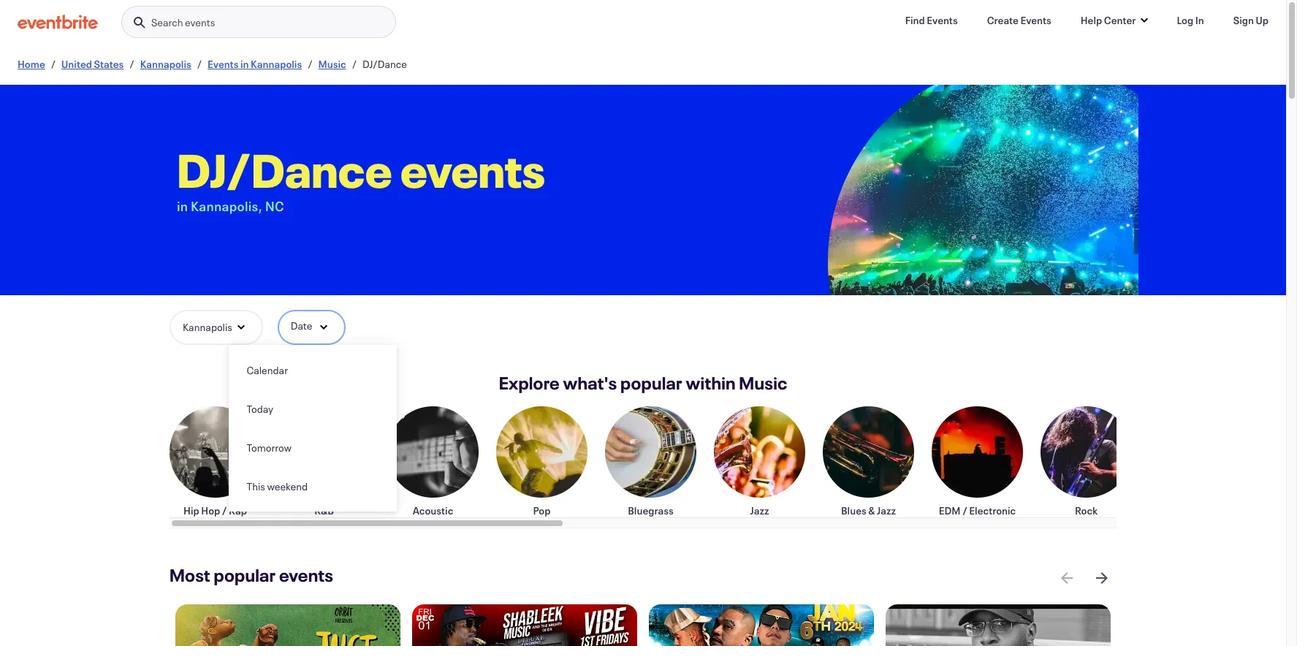Task type: describe. For each thing, give the bounding box(es) containing it.
eventbrite image
[[18, 15, 98, 29]]

1 vertical spatial music
[[739, 371, 788, 395]]

hip hop / rap link
[[170, 406, 261, 518]]

this weekend
[[247, 480, 308, 494]]

today
[[247, 402, 274, 416]]

events for search
[[185, 15, 215, 29]]

find events link
[[894, 6, 970, 35]]

rap
[[229, 504, 247, 518]]

united
[[61, 57, 92, 71]]

jazz link
[[714, 406, 806, 518]]

menu containing calendar
[[229, 351, 397, 506]]

r&b
[[315, 504, 334, 518]]

create events
[[988, 13, 1052, 27]]

tomorrow
[[247, 441, 292, 455]]

hip hop / rap
[[184, 504, 247, 518]]

dj/dance events in kannapolis, nc
[[177, 139, 546, 215]]

search events button
[[121, 6, 396, 39]]

hip
[[184, 504, 199, 518]]

what's
[[563, 371, 617, 395]]

help center
[[1081, 13, 1136, 27]]

this
[[247, 480, 265, 494]]

/ right music link
[[352, 57, 357, 71]]

states
[[94, 57, 124, 71]]

find events
[[906, 13, 958, 27]]

acoustic
[[413, 504, 453, 518]]

blues
[[842, 504, 867, 518]]

help
[[1081, 13, 1103, 27]]

hop
[[201, 504, 220, 518]]

date
[[291, 319, 312, 333]]

0 horizontal spatial popular
[[214, 564, 276, 587]]

search events
[[151, 15, 215, 29]]

music link
[[318, 57, 346, 71]]

electronic
[[970, 504, 1016, 518]]

r&b link
[[279, 406, 370, 518]]

/ right states
[[130, 57, 134, 71]]

kannapolis button
[[170, 310, 263, 345]]

kannapolis inside button
[[183, 320, 232, 334]]

edm
[[939, 504, 961, 518]]

/ right "kannapolis" link
[[197, 57, 202, 71]]

events for create events
[[1021, 13, 1052, 27]]

/ right "home"
[[51, 57, 56, 71]]

0 vertical spatial dj/dance
[[363, 57, 407, 71]]

center
[[1105, 13, 1136, 27]]

search
[[151, 15, 183, 29]]

most
[[170, 564, 211, 587]]

kannapolis,
[[191, 197, 263, 215]]

tomorrow button
[[229, 428, 397, 467]]

calendar button
[[229, 351, 397, 390]]

sign up
[[1234, 13, 1269, 27]]

home / united states / kannapolis / events in kannapolis / music / dj/dance
[[18, 57, 407, 71]]

1 horizontal spatial in
[[241, 57, 249, 71]]

arrow left chunky_svg image
[[1059, 570, 1076, 587]]

home link
[[18, 57, 45, 71]]

log in link
[[1166, 6, 1216, 35]]

1 horizontal spatial popular
[[621, 371, 683, 395]]



Task type: vqa. For each thing, say whether or not it's contained in the screenshot.
and
no



Task type: locate. For each thing, give the bounding box(es) containing it.
most popular events
[[170, 564, 333, 587]]

/ left rap
[[222, 504, 227, 518]]

arrow right chunky_svg image
[[1094, 570, 1111, 587]]

1 vertical spatial in
[[177, 197, 188, 215]]

rock
[[1075, 504, 1098, 518]]

nc
[[265, 197, 284, 215]]

events inside dj/dance events in kannapolis, nc
[[401, 139, 546, 200]]

explore what's popular within music
[[499, 371, 788, 395]]

2 jazz from the left
[[877, 504, 896, 518]]

events inside 'search events' button
[[185, 15, 215, 29]]

[object object] image
[[823, 85, 1139, 337]]

events
[[927, 13, 958, 27], [1021, 13, 1052, 27], [208, 57, 239, 71]]

kannapolis link
[[140, 57, 191, 71]]

edm / electronic
[[939, 504, 1016, 518]]

1 vertical spatial popular
[[214, 564, 276, 587]]

acoustic link
[[387, 406, 479, 518]]

blues & jazz link
[[823, 406, 915, 518]]

today button
[[229, 390, 397, 428]]

events in kannapolis link
[[208, 57, 302, 71]]

united states link
[[61, 57, 124, 71]]

0 horizontal spatial in
[[177, 197, 188, 215]]

in
[[1196, 13, 1205, 27]]

events
[[185, 15, 215, 29], [401, 139, 546, 200], [279, 564, 333, 587]]

create
[[988, 13, 1019, 27]]

jazz inside 'link'
[[877, 504, 896, 518]]

0 vertical spatial popular
[[621, 371, 683, 395]]

jazz
[[750, 504, 769, 518], [877, 504, 896, 518]]

menu
[[229, 351, 397, 506]]

1 horizontal spatial events
[[279, 564, 333, 587]]

this weekend button
[[229, 467, 397, 506]]

0 vertical spatial music
[[318, 57, 346, 71]]

kannapolis
[[140, 57, 191, 71], [251, 57, 302, 71], [183, 320, 232, 334]]

1 horizontal spatial events
[[927, 13, 958, 27]]

&
[[869, 504, 875, 518]]

/ right edm
[[963, 504, 968, 518]]

0 vertical spatial events
[[185, 15, 215, 29]]

bluegrass link
[[605, 406, 697, 518]]

log in
[[1177, 13, 1205, 27]]

in down 'search events' button
[[241, 57, 249, 71]]

explore
[[499, 371, 560, 395]]

in left the kannapolis, at the top left
[[177, 197, 188, 215]]

create events link
[[976, 6, 1064, 35]]

/ left music link
[[308, 57, 313, 71]]

1 horizontal spatial music
[[739, 371, 788, 395]]

0 vertical spatial in
[[241, 57, 249, 71]]

sign
[[1234, 13, 1255, 27]]

weekend
[[267, 480, 308, 494]]

music
[[318, 57, 346, 71], [739, 371, 788, 395]]

log
[[1177, 13, 1194, 27]]

blues & jazz
[[842, 504, 896, 518]]

2 horizontal spatial events
[[1021, 13, 1052, 27]]

calendar
[[247, 363, 288, 377]]

sign up link
[[1222, 6, 1281, 35]]

1 horizontal spatial jazz
[[877, 504, 896, 518]]

events for dj/dance
[[401, 139, 546, 200]]

popular left within
[[621, 371, 683, 395]]

in inside dj/dance events in kannapolis, nc
[[177, 197, 188, 215]]

date button
[[278, 310, 346, 345]]

events down 'search events' button
[[208, 57, 239, 71]]

dj/dance inside dj/dance events in kannapolis, nc
[[177, 139, 392, 200]]

events right create
[[1021, 13, 1052, 27]]

home
[[18, 57, 45, 71]]

events right find
[[927, 13, 958, 27]]

0 horizontal spatial music
[[318, 57, 346, 71]]

find
[[906, 13, 925, 27]]

0 horizontal spatial events
[[208, 57, 239, 71]]

pop link
[[496, 406, 588, 518]]

up
[[1256, 13, 1269, 27]]

dj/dance
[[363, 57, 407, 71], [177, 139, 392, 200]]

events for find events
[[927, 13, 958, 27]]

/
[[51, 57, 56, 71], [130, 57, 134, 71], [197, 57, 202, 71], [308, 57, 313, 71], [352, 57, 357, 71], [222, 504, 227, 518], [963, 504, 968, 518]]

0 horizontal spatial jazz
[[750, 504, 769, 518]]

within
[[686, 371, 736, 395]]

bluegrass
[[628, 504, 674, 518]]

pop
[[533, 504, 551, 518]]

1 vertical spatial dj/dance
[[177, 139, 392, 200]]

edm / electronic link
[[932, 406, 1024, 518]]

popular
[[621, 371, 683, 395], [214, 564, 276, 587]]

1 jazz from the left
[[750, 504, 769, 518]]

rock link
[[1041, 406, 1132, 518]]

popular right most
[[214, 564, 276, 587]]

2 vertical spatial events
[[279, 564, 333, 587]]

in
[[241, 57, 249, 71], [177, 197, 188, 215]]

0 horizontal spatial events
[[185, 15, 215, 29]]

1 vertical spatial events
[[401, 139, 546, 200]]

2 horizontal spatial events
[[401, 139, 546, 200]]



